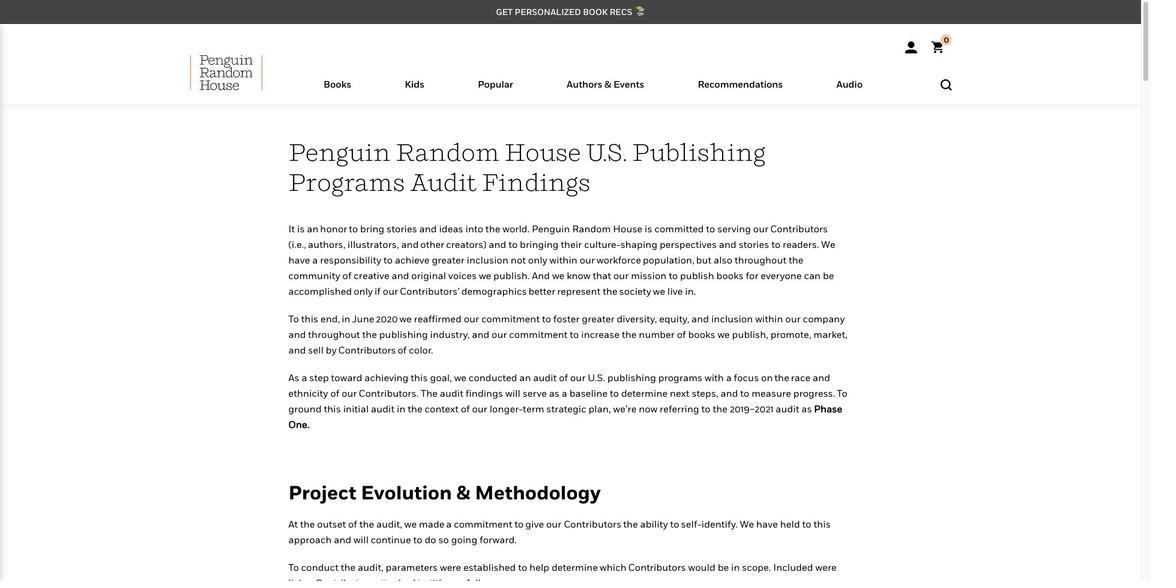 Task type: locate. For each thing, give the bounding box(es) containing it.
inclusion inside the it is an honor to bring stories and ideas into the world. penguin random house is committed to serving our contributors (i.e., authors, illustrators, and other creators) and to bringing their culture-shaping perspectives and stories to readers. we have a responsibility to achieve greater inclusion not only within our workforce population, but also throughout the community of creative and original voices we publish. and we know that our mission to publish books for everyone can be accomplished only if our contributors' demographics better represent the society we live in.
[[467, 254, 509, 266]]

1 is from the left
[[297, 223, 305, 235]]

initial
[[343, 403, 369, 415]]

we inside the as a step toward achieving this goal, we conducted an audit of our u.s. publishing programs with a focus on the race and ethnicity of our contributors. the audit findings will serve as a baseline to determine next steps, and to measure progress. to ground this initial audit in the context of our longer-term strategic plan, we're now referring to the 2019−2021 audit as
[[454, 372, 467, 384]]

can
[[804, 270, 821, 282]]

will up longer- at the bottom left of the page
[[506, 387, 521, 399]]

1 horizontal spatial publishing
[[608, 372, 656, 384]]

evolution
[[361, 481, 452, 504]]

1 vertical spatial will
[[354, 534, 369, 546]]

1 vertical spatial as
[[802, 403, 812, 415]]

determine which contributors
[[552, 561, 686, 573]]

the down diversity,
[[622, 328, 637, 340]]

were right the included
[[816, 561, 837, 573]]

as right the titles on the left of page
[[454, 577, 464, 581]]

random up audit
[[396, 137, 500, 166]]

random up the culture-
[[572, 223, 611, 235]]

we right 'goal,'
[[454, 372, 467, 384]]

0 horizontal spatial is
[[297, 223, 305, 235]]

2 to from the top
[[289, 561, 299, 573]]

0 vertical spatial audit,
[[376, 518, 402, 530]]

0 horizontal spatial house
[[505, 137, 581, 166]]

0 vertical spatial random
[[396, 137, 500, 166]]

we up our contributors' demographics better represent
[[479, 270, 491, 282]]

as down progress. to
[[802, 403, 812, 415]]

0 horizontal spatial we
[[740, 518, 754, 530]]

a inside the it is an honor to bring stories and ideas into the world. penguin random house is committed to serving our contributors (i.e., authors, illustrators, and other creators) and to bringing their culture-shaping perspectives and stories to readers. we have a responsibility to achieve greater inclusion not only within our workforce population, but also throughout the community of creative and original voices we publish. and we know that our mission to publish books for everyone can be accomplished only if our contributors' demographics better represent the society we live in.
[[312, 254, 318, 266]]

to this end, in june 2020 we reaffirmed our commitment to foster greater diversity, equity, and inclusion within our company and throughout the publishing industry, and our commitment to increase the number of books we publish, promote, market, and sell by contributors of color.
[[289, 313, 848, 356]]

0 horizontal spatial were
[[440, 561, 461, 573]]

attached
[[375, 577, 416, 581]]

to
[[706, 223, 715, 235], [509, 238, 518, 250], [772, 238, 781, 250], [384, 254, 393, 266], [669, 270, 678, 282], [542, 313, 551, 325], [570, 328, 579, 340], [610, 387, 619, 399], [741, 387, 750, 399], [702, 403, 711, 415], [802, 518, 812, 530], [413, 534, 423, 546], [518, 561, 527, 573], [418, 577, 427, 581]]

to inside to this end, in june 2020 we reaffirmed our commitment to foster greater diversity, equity, and inclusion within our company and throughout the publishing industry, and our commitment to increase the number of books we publish, promote, market, and sell by contributors of color.
[[289, 313, 299, 325]]

books inside to this end, in june 2020 we reaffirmed our commitment to foster greater diversity, equity, and inclusion within our company and throughout the publishing industry, and our commitment to increase the number of books we publish, promote, market, and sell by contributors of color.
[[688, 328, 715, 340]]

we left made a
[[404, 518, 417, 530]]

1 vertical spatial have
[[756, 518, 778, 530]]

phase
[[814, 403, 843, 415]]

and inside the at the outset of the audit, we made a commitment to give our contributors the ability to self-identify. we have held to this approach and will continue to do so going forward.
[[334, 534, 351, 546]]

audit down measure
[[776, 403, 799, 415]]

0 vertical spatial publishing
[[379, 328, 428, 340]]

audit, inside to conduct the audit, parameters were established to help determine which contributors would be in scope. included were living contributors attached to titles as follows:
[[358, 561, 384, 573]]

this up the
[[411, 372, 428, 384]]

2 vertical spatial commitment
[[454, 518, 512, 530]]

1 horizontal spatial as
[[549, 387, 560, 399]]

greater down and other creators)
[[432, 254, 465, 266]]

identify.
[[702, 518, 738, 530]]

in
[[397, 403, 406, 415], [731, 561, 740, 573]]

audit,
[[376, 518, 402, 530], [358, 561, 384, 573]]

of down "equity,"
[[677, 328, 686, 340]]

0 horizontal spatial random
[[396, 137, 500, 166]]

creative
[[354, 270, 390, 282]]

industry,
[[430, 328, 470, 340]]

penguin up programs
[[289, 137, 391, 166]]

& up going
[[457, 481, 471, 504]]

1 horizontal spatial inclusion
[[711, 313, 753, 325]]

house inside the it is an honor to bring stories and ideas into the world. penguin random house is committed to serving our contributors (i.e., authors, illustrators, and other creators) and to bringing their culture-shaping perspectives and stories to readers. we have a responsibility to achieve greater inclusion not only within our workforce population, but also throughout the community of creative and original voices we publish. and we know that our mission to publish books for everyone can be accomplished only if our contributors' demographics better represent the society we live in.
[[613, 223, 643, 235]]

stories down serving
[[739, 238, 769, 250]]

scope.
[[742, 561, 771, 573]]

accomplished only if
[[289, 285, 381, 297]]

we right and
[[552, 270, 565, 282]]

authors
[[567, 78, 603, 90]]

our down findings
[[472, 403, 488, 415]]

inclusion
[[467, 254, 509, 266], [711, 313, 753, 325]]

have
[[289, 254, 310, 266], [756, 518, 778, 530]]

audit down our contributors.
[[371, 403, 395, 415]]

audio button
[[810, 76, 890, 104]]

1 vertical spatial inclusion
[[711, 313, 753, 325]]

ideas
[[439, 223, 463, 235]]

1 to from the top
[[289, 313, 299, 325]]

be right can
[[823, 270, 834, 282]]

and
[[419, 223, 437, 235], [489, 238, 506, 250], [719, 238, 737, 250], [392, 270, 409, 282], [692, 313, 709, 325], [289, 328, 306, 340], [472, 328, 490, 340], [289, 344, 306, 356], [813, 372, 830, 384], [721, 387, 738, 399], [334, 534, 351, 546]]

1 vertical spatial &
[[457, 481, 471, 504]]

1 horizontal spatial house
[[613, 223, 643, 235]]

1 vertical spatial within
[[755, 313, 783, 325]]

and down achieve
[[392, 270, 409, 282]]

penguin random house image
[[190, 55, 262, 91]]

shaping
[[621, 238, 658, 250]]

this up sell
[[301, 313, 318, 325]]

1 horizontal spatial stories
[[739, 238, 769, 250]]

0 horizontal spatial books
[[688, 328, 715, 340]]

get personalized book recs 📚 link
[[496, 7, 645, 17]]

0 horizontal spatial inclusion
[[467, 254, 509, 266]]

focus
[[734, 372, 759, 384]]

we
[[479, 270, 491, 282], [552, 270, 565, 282], [718, 328, 730, 340], [454, 372, 467, 384], [404, 518, 417, 530]]

to down world.
[[509, 238, 518, 250]]

1 horizontal spatial we
[[822, 238, 836, 250]]

a up community
[[312, 254, 318, 266]]

0 vertical spatial will
[[506, 387, 521, 399]]

commitment down foster
[[509, 328, 568, 340]]

we right identify.
[[740, 518, 754, 530]]

0 vertical spatial inclusion
[[467, 254, 509, 266]]

&
[[605, 78, 611, 90], [457, 481, 471, 504]]

inclusion inside to this end, in june 2020 we reaffirmed our commitment to foster greater diversity, equity, and inclusion within our company and throughout the publishing industry, and our commitment to increase the number of books we publish, promote, market, and sell by contributors of color.
[[711, 313, 753, 325]]

findings
[[482, 168, 591, 196]]

conducted
[[469, 372, 517, 384]]

0 horizontal spatial stories
[[387, 223, 417, 235]]

& left events
[[605, 78, 611, 90]]

0 vertical spatial be
[[823, 270, 834, 282]]

a
[[312, 254, 318, 266], [302, 372, 307, 384], [726, 372, 732, 384], [562, 387, 567, 399]]

and right "equity,"
[[692, 313, 709, 325]]

0 vertical spatial within
[[550, 254, 578, 266]]

serving
[[718, 223, 751, 235]]

kids button
[[378, 76, 451, 104]]

1 vertical spatial greater
[[582, 313, 615, 325]]

have left held
[[756, 518, 778, 530]]

0 vertical spatial throughout
[[735, 254, 787, 266]]

1 vertical spatial be
[[718, 561, 729, 573]]

publishing inside to this end, in june 2020 we reaffirmed our commitment to foster greater diversity, equity, and inclusion within our company and throughout the publishing industry, and our commitment to increase the number of books we publish, promote, market, and sell by contributors of color.
[[379, 328, 428, 340]]

of down responsibility
[[343, 270, 352, 282]]

the up continue
[[359, 518, 374, 530]]

company
[[803, 313, 845, 325]]

in left the scope. on the bottom right of the page
[[731, 561, 740, 573]]

throughout up the for
[[735, 254, 787, 266]]

ethnicity
[[289, 387, 328, 399]]

get
[[496, 7, 513, 17]]

this right held
[[814, 518, 831, 530]]

penguin up the bringing
[[532, 223, 570, 235]]

house up shaping in the top right of the page
[[613, 223, 643, 235]]

1 horizontal spatial be
[[823, 270, 834, 282]]

0 vertical spatial in
[[397, 403, 406, 415]]

main navigation element
[[161, 55, 981, 104]]

audit, up the attached
[[358, 561, 384, 573]]

be right would
[[718, 561, 729, 573]]

publishing up 'determine'
[[608, 372, 656, 384]]

audio link
[[837, 78, 863, 104]]

held
[[780, 518, 800, 530]]

publishing up color.
[[379, 328, 428, 340]]

authors & events button
[[540, 76, 671, 104]]

1 vertical spatial books
[[688, 328, 715, 340]]

to down our contributors
[[772, 238, 781, 250]]

penguin inside the it is an honor to bring stories and ideas into the world. penguin random house is committed to serving our contributors (i.e., authors, illustrators, and other creators) and to bringing their culture-shaping perspectives and stories to readers. we have a responsibility to achieve greater inclusion not only within our workforce population, but also throughout the community of creative and original voices we publish. and we know that our mission to publish books for everyone can be accomplished only if our contributors' demographics better represent the society we live in.
[[532, 223, 570, 235]]

audit up serve
[[533, 372, 557, 384]]

we left publish,
[[718, 328, 730, 340]]

publish,
[[732, 328, 769, 340]]

commitment inside the at the outset of the audit, we made a commitment to give our contributors the ability to self-identify. we have held to this approach and will continue to do so going forward.
[[454, 518, 512, 530]]

greater up increase
[[582, 313, 615, 325]]

strategic
[[547, 403, 586, 415]]

is
[[297, 223, 305, 235], [645, 223, 652, 235]]

our workforce population, but
[[580, 254, 712, 266]]

1 vertical spatial audit,
[[358, 561, 384, 573]]

0 horizontal spatial within
[[550, 254, 578, 266]]

of
[[343, 270, 352, 282], [677, 328, 686, 340], [559, 372, 568, 384], [330, 387, 339, 399], [461, 403, 470, 415], [348, 518, 357, 530]]

1 vertical spatial to
[[289, 561, 299, 573]]

have up community
[[289, 254, 310, 266]]

penguin
[[289, 137, 391, 166], [532, 223, 570, 235]]

living
[[289, 577, 313, 581]]

to down parameters
[[418, 577, 427, 581]]

0 vertical spatial penguin
[[289, 137, 391, 166]]

commitment up forward.
[[454, 518, 512, 530]]

will inside the at the outset of the audit, we made a commitment to give our contributors the ability to self-identify. we have held to this approach and will continue to do so going forward.
[[354, 534, 369, 546]]

to up the we're
[[610, 387, 619, 399]]

0 horizontal spatial in
[[397, 403, 406, 415]]

it is an honor to bring stories and ideas into the world. penguin random house is committed to serving our contributors (i.e., authors, illustrators, and other creators) and to bringing their culture-shaping perspectives and stories to readers. we have a responsibility to achieve greater inclusion not only within our workforce population, but also throughout the community of creative and original voices we publish. and we know that our mission to publish books for everyone can be accomplished only if our contributors' demographics better represent the society we live in.
[[289, 223, 836, 297]]

1 horizontal spatial random
[[572, 223, 611, 235]]

ground
[[289, 403, 322, 415]]

books down also at top right
[[717, 270, 744, 282]]

0 horizontal spatial as
[[454, 577, 464, 581]]

we inside to this end, in june 2020 we reaffirmed our commitment to foster greater diversity, equity, and inclusion within our company and throughout the publishing industry, and our commitment to increase the number of books we publish, promote, market, and sell by contributors of color.
[[718, 328, 730, 340]]

to inside to conduct the audit, parameters were established to help determine which contributors would be in scope. included were living contributors attached to titles as follows:
[[289, 561, 299, 573]]

to right held
[[802, 518, 812, 530]]

and down outset
[[334, 534, 351, 546]]

in inside to conduct the audit, parameters were established to help determine which contributors would be in scope. included were living contributors attached to titles as follows:
[[731, 561, 740, 573]]

within inside to this end, in june 2020 we reaffirmed our commitment to foster greater diversity, equity, and inclusion within our company and throughout the publishing industry, and our commitment to increase the number of books we publish, promote, market, and sell by contributors of color.
[[755, 313, 783, 325]]

we inside the it is an honor to bring stories and ideas into the world. penguin random house is committed to serving our contributors (i.e., authors, illustrators, and other creators) and to bringing their culture-shaping perspectives and stories to readers. we have a responsibility to achieve greater inclusion not only within our workforce population, but also throughout the community of creative and original voices we publish. and we know that our mission to publish books for everyone can be accomplished only if our contributors' demographics better represent the society we live in.
[[822, 238, 836, 250]]

within
[[550, 254, 578, 266], [755, 313, 783, 325]]

0 vertical spatial we
[[822, 238, 836, 250]]

0 vertical spatial &
[[605, 78, 611, 90]]

and up also at top right
[[719, 238, 737, 250]]

1 horizontal spatial books
[[717, 270, 744, 282]]

responsibility
[[320, 254, 381, 266]]

0 vertical spatial house
[[505, 137, 581, 166]]

into
[[466, 223, 483, 235]]

1 horizontal spatial throughout
[[735, 254, 787, 266]]

books button
[[297, 76, 378, 104]]

1 vertical spatial u.s.
[[588, 372, 605, 384]]

1 vertical spatial house
[[613, 223, 643, 235]]

our right to give
[[546, 518, 562, 530]]

to up live
[[669, 270, 678, 282]]

now
[[639, 403, 658, 415]]

within inside the it is an honor to bring stories and ideas into the world. penguin random house is committed to serving our contributors (i.e., authors, illustrators, and other creators) and to bringing their culture-shaping perspectives and stories to readers. we have a responsibility to achieve greater inclusion not only within our workforce population, but also throughout the community of creative and original voices we publish. and we know that our mission to publish books for everyone can be accomplished only if our contributors' demographics better represent the society we live in.
[[550, 254, 578, 266]]

included
[[774, 561, 813, 573]]

1 horizontal spatial &
[[605, 78, 611, 90]]

publishing inside the as a step toward achieving this goal, we conducted an audit of our u.s. publishing programs with a focus on the race and ethnicity of our contributors. the audit findings will serve as a baseline to determine next steps, and to measure progress. to ground this initial audit in the context of our longer-term strategic plan, we're now referring to the 2019−2021 audit as
[[608, 372, 656, 384]]

2 were from the left
[[816, 561, 837, 573]]

1 horizontal spatial penguin
[[532, 223, 570, 235]]

0 horizontal spatial will
[[354, 534, 369, 546]]

our inside the it is an honor to bring stories and ideas into the world. penguin random house is committed to serving our contributors (i.e., authors, illustrators, and other creators) and to bringing their culture-shaping perspectives and stories to readers. we have a responsibility to achieve greater inclusion not only within our workforce population, but also throughout the community of creative and original voices we publish. and we know that our mission to publish books for everyone can be accomplished only if our contributors' demographics better represent the society we live in.
[[614, 270, 629, 282]]

random inside the it is an honor to bring stories and ideas into the world. penguin random house is committed to serving our contributors (i.e., authors, illustrators, and other creators) and to bringing their culture-shaping perspectives and stories to readers. we have a responsibility to achieve greater inclusion not only within our workforce population, but also throughout the community of creative and original voices we publish. and we know that our mission to publish books for everyone can be accomplished only if our contributors' demographics better represent the society we live in.
[[572, 223, 611, 235]]

1 horizontal spatial greater
[[582, 313, 615, 325]]

0 vertical spatial as
[[549, 387, 560, 399]]

1 horizontal spatial were
[[816, 561, 837, 573]]

a right the as
[[302, 372, 307, 384]]

and left sell
[[289, 344, 306, 356]]

goal,
[[430, 372, 452, 384]]

is right it
[[297, 223, 305, 235]]

stories right bring
[[387, 223, 417, 235]]

by contributors of
[[326, 344, 407, 356]]

established
[[464, 561, 516, 573]]

within down their
[[550, 254, 578, 266]]

u.s. inside penguin random house u.s. publishing programs audit findings
[[586, 137, 628, 166]]

as right serve
[[549, 387, 560, 399]]

and other creators)
[[401, 238, 487, 250]]

1 horizontal spatial will
[[506, 387, 521, 399]]

bringing
[[520, 238, 559, 250]]

throughout up sell
[[308, 328, 360, 340]]

2 vertical spatial as
[[454, 577, 464, 581]]

color.
[[409, 344, 433, 356]]

0 horizontal spatial have
[[289, 254, 310, 266]]

is up shaping in the top right of the page
[[645, 223, 652, 235]]

stories
[[387, 223, 417, 235], [739, 238, 769, 250]]

within up publish,
[[755, 313, 783, 325]]

random
[[396, 137, 500, 166], [572, 223, 611, 235]]

to down community
[[289, 313, 299, 325]]

1 vertical spatial we
[[740, 518, 754, 530]]

our contributors' demographics better represent
[[383, 285, 601, 297]]

commitment down our contributors' demographics better represent
[[481, 313, 540, 325]]

house up findings
[[505, 137, 581, 166]]

be
[[823, 270, 834, 282], [718, 561, 729, 573]]

1 vertical spatial publishing
[[608, 372, 656, 384]]

as
[[549, 387, 560, 399], [802, 403, 812, 415], [454, 577, 464, 581]]

1 vertical spatial in
[[731, 561, 740, 573]]

would
[[688, 561, 716, 573]]

0 horizontal spatial publishing
[[379, 328, 428, 340]]

we right readers.
[[822, 238, 836, 250]]

to left serving
[[706, 223, 715, 235]]

1 horizontal spatial have
[[756, 518, 778, 530]]

0 vertical spatial stories
[[387, 223, 417, 235]]

our up the baseline
[[570, 372, 586, 384]]

the up by contributors of
[[362, 328, 377, 340]]

1 vertical spatial penguin
[[532, 223, 570, 235]]

1 horizontal spatial is
[[645, 223, 652, 235]]

in down our contributors.
[[397, 403, 406, 415]]

throughout
[[735, 254, 787, 266], [308, 328, 360, 340]]

1 vertical spatial throughout
[[308, 328, 360, 340]]

contributors
[[315, 577, 373, 581]]

methodology
[[475, 481, 601, 504]]

house
[[505, 137, 581, 166], [613, 223, 643, 235]]

house inside penguin random house u.s. publishing programs audit findings
[[505, 137, 581, 166]]

search image
[[941, 79, 952, 91]]

0 horizontal spatial throughout
[[308, 328, 360, 340]]

books down "equity,"
[[688, 328, 715, 340]]

book
[[583, 7, 608, 17]]

1 were from the left
[[440, 561, 461, 573]]

going
[[451, 534, 477, 546]]

books inside the it is an honor to bring stories and ideas into the world. penguin random house is committed to serving our contributors (i.e., authors, illustrators, and other creators) and to bringing their culture-shaping perspectives and stories to readers. we have a responsibility to achieve greater inclusion not only within our workforce population, but also throughout the community of creative and original voices we publish. and we know that our mission to publish books for everyone can be accomplished only if our contributors' demographics better represent the society we live in.
[[717, 270, 744, 282]]

0 horizontal spatial greater
[[432, 254, 465, 266]]

1 horizontal spatial within
[[755, 313, 783, 325]]

audit, up continue
[[376, 518, 402, 530]]

1 horizontal spatial in
[[731, 561, 740, 573]]

greater inside the it is an honor to bring stories and ideas into the world. penguin random house is committed to serving our contributors (i.e., authors, illustrators, and other creators) and to bringing their culture-shaping perspectives and stories to readers. we have a responsibility to achieve greater inclusion not only within our workforce population, but also throughout the community of creative and original voices we publish. and we know that our mission to publish books for everyone can be accomplished only if our contributors' demographics better represent the society we live in.
[[432, 254, 465, 266]]

we
[[822, 238, 836, 250], [740, 518, 754, 530]]

referring
[[660, 403, 699, 415]]

0 vertical spatial u.s.
[[586, 137, 628, 166]]

0 horizontal spatial penguin
[[289, 137, 391, 166]]

0 vertical spatial greater
[[432, 254, 465, 266]]

inclusion up publish.
[[467, 254, 509, 266]]

mission
[[631, 270, 667, 282]]

to left help
[[518, 561, 527, 573]]

term
[[523, 403, 544, 415]]

live
[[668, 285, 683, 297]]

to left foster
[[542, 313, 551, 325]]

inclusion up publish,
[[711, 313, 753, 325]]

toward
[[331, 372, 362, 384]]

0 vertical spatial to
[[289, 313, 299, 325]]

1 vertical spatial random
[[572, 223, 611, 235]]

of right outset
[[348, 518, 357, 530]]

help
[[530, 561, 549, 573]]

with
[[705, 372, 724, 384]]

0 vertical spatial have
[[289, 254, 310, 266]]

0 horizontal spatial be
[[718, 561, 729, 573]]

0 vertical spatial books
[[717, 270, 744, 282]]



Task type: describe. For each thing, give the bounding box(es) containing it.
an honor to
[[307, 223, 358, 235]]

we're
[[613, 403, 637, 415]]

next
[[670, 387, 690, 399]]

and down world.
[[489, 238, 506, 250]]

audio
[[837, 78, 863, 90]]

made a
[[419, 518, 452, 530]]

and
[[532, 270, 550, 282]]

of inside the it is an honor to bring stories and ideas into the world. penguin random house is committed to serving our contributors (i.e., authors, illustrators, and other creators) and to bringing their culture-shaping perspectives and stories to readers. we have a responsibility to achieve greater inclusion not only within our workforce population, but also throughout the community of creative and original voices we publish. and we know that our mission to publish books for everyone can be accomplished only if our contributors' demographics better represent the society we live in.
[[343, 270, 352, 282]]

recommendations link
[[698, 78, 783, 104]]

progress. to
[[794, 387, 848, 399]]

step
[[309, 372, 329, 384]]

the society we
[[603, 285, 665, 297]]

the right into
[[486, 223, 500, 235]]

2 horizontal spatial as
[[802, 403, 812, 415]]

a right with
[[726, 372, 732, 384]]

longer-
[[490, 403, 523, 415]]

throughout inside to this end, in june 2020 we reaffirmed our commitment to foster greater diversity, equity, and inclusion within our company and throughout the publishing industry, and our commitment to increase the number of books we publish, promote, market, and sell by contributors of color.
[[308, 328, 360, 340]]

recommendations button
[[671, 76, 810, 104]]

in inside the as a step toward achieving this goal, we conducted an audit of our u.s. publishing programs with a focus on the race and ethnicity of our contributors. the audit findings will serve as a baseline to determine next steps, and to measure progress. to ground this initial audit in the context of our longer-term strategic plan, we're now referring to the 2019−2021 audit as
[[397, 403, 406, 415]]

1 vertical spatial stories
[[739, 238, 769, 250]]

of inside the at the outset of the audit, we made a commitment to give our contributors the ability to self-identify. we have held to this approach and will continue to do so going forward.
[[348, 518, 357, 530]]

it
[[289, 223, 295, 235]]

recommendations
[[698, 78, 783, 90]]

and up progress. to
[[813, 372, 830, 384]]

a up strategic
[[562, 387, 567, 399]]

also
[[714, 254, 733, 266]]

personalized
[[515, 7, 581, 17]]

random inside penguin random house u.s. publishing programs audit findings
[[396, 137, 500, 166]]

as a step toward achieving this goal, we conducted an audit of our u.s. publishing programs with a focus on the race and ethnicity of our contributors. the audit findings will serve as a baseline to determine next steps, and to measure progress. to ground this initial audit in the context of our longer-term strategic plan, we're now referring to the 2019−2021 audit as
[[289, 372, 848, 415]]

at the outset of the audit, we made a commitment to give our contributors the ability to self-identify. we have held to this approach and will continue to do so going forward.
[[289, 518, 831, 546]]

the inside to conduct the audit, parameters were established to help determine which contributors would be in scope. included were living contributors attached to titles as follows:
[[341, 561, 356, 573]]

our up conducted
[[492, 328, 507, 340]]

📚
[[635, 7, 645, 17]]

voices
[[448, 270, 477, 282]]

to for to conduct the audit, parameters were established to help determine which contributors would be in scope. included were living contributors attached to titles as follows:
[[289, 561, 299, 573]]

sign in image
[[905, 41, 917, 53]]

and up and other creators)
[[419, 223, 437, 235]]

illustrators,
[[348, 238, 399, 250]]

our up industry,
[[464, 313, 479, 325]]

& inside authors & events link
[[605, 78, 611, 90]]

publishing
[[632, 137, 766, 166]]

1 vertical spatial commitment
[[509, 328, 568, 340]]

books link
[[324, 78, 351, 104]]

to down steps,
[[702, 403, 711, 415]]

know
[[567, 270, 591, 282]]

promote,
[[771, 328, 811, 340]]

ability
[[640, 518, 668, 530]]

publish
[[680, 270, 714, 282]]

market,
[[814, 328, 848, 340]]

the down readers.
[[789, 254, 804, 266]]

0 horizontal spatial &
[[457, 481, 471, 504]]

only
[[528, 254, 547, 266]]

parameters
[[386, 561, 438, 573]]

kids link
[[405, 78, 424, 104]]

their
[[561, 238, 582, 250]]

to down foster
[[570, 328, 579, 340]]

and right industry,
[[472, 328, 490, 340]]

2019−2021
[[730, 403, 774, 415]]

be inside to conduct the audit, parameters were established to help determine which contributors would be in scope. included were living contributors attached to titles as follows:
[[718, 561, 729, 573]]

and down with
[[721, 387, 738, 399]]

books
[[324, 78, 351, 90]]

foster
[[553, 313, 580, 325]]

serve
[[523, 387, 547, 399]]

to self-
[[670, 518, 702, 530]]

the down the
[[408, 403, 423, 415]]

contributors the
[[564, 518, 638, 530]]

of up strategic
[[559, 372, 568, 384]]

our contributors.
[[342, 387, 419, 399]]

readers.
[[783, 238, 819, 250]]

perspectives
[[660, 238, 717, 250]]

our inside the at the outset of the audit, we made a commitment to give our contributors the ability to self-identify. we have held to this approach and will continue to do so going forward.
[[546, 518, 562, 530]]

penguin inside penguin random house u.s. publishing programs audit findings
[[289, 137, 391, 166]]

publish.
[[494, 270, 530, 282]]

our up promote,
[[786, 313, 801, 325]]

get personalized book recs 📚
[[496, 7, 645, 17]]

authors & events link
[[567, 78, 644, 104]]

this inside to this end, in june 2020 we reaffirmed our commitment to foster greater diversity, equity, and inclusion within our company and throughout the publishing industry, and our commitment to increase the number of books we publish, promote, market, and sell by contributors of color.
[[301, 313, 318, 325]]

penguin random house u.s. publishing programs audit findings
[[289, 137, 766, 196]]

have inside the at the outset of the audit, we made a commitment to give our contributors the ability to self-identify. we have held to this approach and will continue to do so going forward.
[[756, 518, 778, 530]]

end, in june 2020 we
[[321, 313, 412, 325]]

will inside the as a step toward achieving this goal, we conducted an audit of our u.s. publishing programs with a focus on the race and ethnicity of our contributors. the audit findings will serve as a baseline to determine next steps, and to measure progress. to ground this initial audit in the context of our longer-term strategic plan, we're now referring to the 2019−2021 audit as
[[506, 387, 521, 399]]

titles
[[429, 577, 452, 581]]

for
[[746, 270, 759, 282]]

shopping cart image
[[932, 34, 952, 53]]

to down illustrators,
[[384, 254, 393, 266]]

greater inside to this end, in june 2020 we reaffirmed our commitment to foster greater diversity, equity, and inclusion within our company and throughout the publishing industry, and our commitment to increase the number of books we publish, promote, market, and sell by contributors of color.
[[582, 313, 615, 325]]

our contributors
[[753, 223, 828, 235]]

so
[[439, 534, 449, 546]]

u.s. inside the as a step toward achieving this goal, we conducted an audit of our u.s. publishing programs with a focus on the race and ethnicity of our contributors. the audit findings will serve as a baseline to determine next steps, and to measure progress. to ground this initial audit in the context of our longer-term strategic plan, we're now referring to the 2019−2021 audit as
[[588, 372, 605, 384]]

committed
[[655, 223, 704, 235]]

(i.e., authors,
[[289, 238, 345, 250]]

this inside the at the outset of the audit, we made a commitment to give our contributors the ability to self-identify. we have held to this approach and will continue to do so going forward.
[[814, 518, 831, 530]]

of down toward
[[330, 387, 339, 399]]

audit up context at bottom left
[[440, 387, 464, 399]]

as inside to conduct the audit, parameters were established to help determine which contributors would be in scope. included were living contributors attached to titles as follows:
[[454, 577, 464, 581]]

we inside the at the outset of the audit, we made a commitment to give our contributors the ability to self-identify. we have held to this approach and will continue to do so going forward.
[[404, 518, 417, 530]]

to give
[[515, 518, 544, 530]]

reaffirmed
[[414, 313, 462, 325]]

measure
[[752, 387, 791, 399]]

an
[[520, 372, 531, 384]]

authors & events
[[567, 78, 644, 90]]

this left initial
[[324, 403, 341, 415]]

throughout inside the it is an honor to bring stories and ideas into the world. penguin random house is committed to serving our contributors (i.e., authors, illustrators, and other creators) and to bringing their culture-shaping perspectives and stories to readers. we have a responsibility to achieve greater inclusion not only within our workforce population, but also throughout the community of creative and original voices we publish. and we know that our mission to publish books for everyone can be accomplished only if our contributors' demographics better represent the society we live in.
[[735, 254, 787, 266]]

the right at
[[300, 518, 315, 530]]

2 is from the left
[[645, 223, 652, 235]]

recs
[[610, 7, 633, 17]]

baseline
[[570, 387, 608, 399]]

be inside the it is an honor to bring stories and ideas into the world. penguin random house is committed to serving our contributors (i.e., authors, illustrators, and other creators) and to bringing their culture-shaping perspectives and stories to readers. we have a responsibility to achieve greater inclusion not only within our workforce population, but also throughout the community of creative and original voices we publish. and we know that our mission to publish books for everyone can be accomplished only if our contributors' demographics better represent the society we live in.
[[823, 270, 834, 282]]

audit, inside the at the outset of the audit, we made a commitment to give our contributors the ability to self-identify. we have held to this approach and will continue to do so going forward.
[[376, 518, 402, 530]]

we inside the at the outset of the audit, we made a commitment to give our contributors the ability to self-identify. we have held to this approach and will continue to do so going forward.
[[740, 518, 754, 530]]

equity,
[[659, 313, 689, 325]]

to for to this end, in june 2020 we reaffirmed our commitment to foster greater diversity, equity, and inclusion within our company and throughout the publishing industry, and our commitment to increase the number of books we publish, promote, market, and sell by contributors of color.
[[289, 313, 299, 325]]

forward.
[[480, 534, 517, 546]]

popular
[[478, 78, 513, 90]]

popular button
[[451, 76, 540, 104]]

audit
[[410, 168, 477, 196]]

to down the focus
[[741, 387, 750, 399]]

everyone
[[761, 270, 802, 282]]

context
[[425, 403, 459, 415]]

have inside the it is an honor to bring stories and ideas into the world. penguin random house is committed to serving our contributors (i.e., authors, illustrators, and other creators) and to bringing their culture-shaping perspectives and stories to readers. we have a responsibility to achieve greater inclusion not only within our workforce population, but also throughout the community of creative and original voices we publish. and we know that our mission to publish books for everyone can be accomplished only if our contributors' demographics better represent the society we live in.
[[289, 254, 310, 266]]

the down steps,
[[713, 403, 728, 415]]

and up the as
[[289, 328, 306, 340]]

increase
[[581, 328, 620, 340]]

follows:
[[467, 577, 501, 581]]

not
[[511, 254, 526, 266]]

0 vertical spatial commitment
[[481, 313, 540, 325]]

do
[[425, 534, 436, 546]]

programs
[[289, 168, 405, 196]]

of inside to this end, in june 2020 we reaffirmed our commitment to foster greater diversity, equity, and inclusion within our company and throughout the publishing industry, and our commitment to increase the number of books we publish, promote, market, and sell by contributors of color.
[[677, 328, 686, 340]]

to left do
[[413, 534, 423, 546]]

of right context at bottom left
[[461, 403, 470, 415]]

in.
[[685, 285, 696, 297]]



Task type: vqa. For each thing, say whether or not it's contained in the screenshot.
'Favorite'
no



